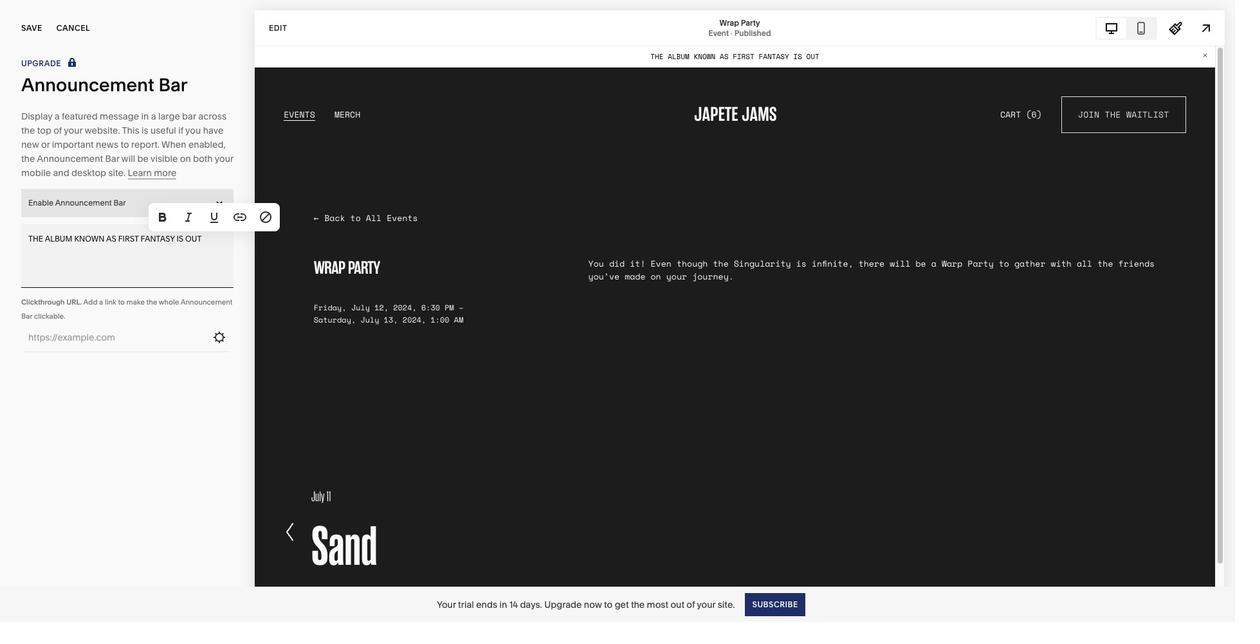 Task type: describe. For each thing, give the bounding box(es) containing it.
the up 'new'
[[21, 125, 35, 136]]

have
[[203, 125, 224, 136]]

when
[[162, 139, 186, 151]]

edit button
[[261, 16, 296, 40]]

cancel
[[56, 23, 90, 33]]

to inside add a link to make the whole announcement bar clickable.
[[118, 298, 125, 307]]

the down 'new'
[[21, 153, 35, 165]]

be
[[137, 153, 149, 165]]

url.
[[66, 298, 82, 307]]

and
[[53, 167, 69, 179]]

large
[[158, 111, 180, 122]]

on
[[180, 153, 191, 165]]

as
[[106, 234, 116, 244]]

announcement down desktop
[[55, 198, 112, 208]]

new
[[21, 139, 39, 151]]

party
[[741, 18, 760, 27]]

out
[[185, 234, 202, 244]]

days.
[[520, 599, 542, 611]]

2 vertical spatial to
[[604, 599, 613, 611]]

both
[[193, 153, 213, 165]]

bar inside display a featured message in a large bar across the top of your website. this is useful if you have new or important news to report. when enabled, the announcement bar will be visible on both your mobile and desktop site.
[[105, 153, 119, 165]]

upgrade inside button
[[21, 59, 61, 68]]

fantasy
[[141, 234, 175, 244]]

useful
[[150, 125, 176, 136]]

enable announcement bar
[[28, 198, 126, 208]]

display
[[21, 111, 52, 122]]

·
[[731, 28, 733, 38]]

to inside display a featured message in a large bar across the top of your website. this is useful if you have new or important news to report. when enabled, the announcement bar will be visible on both your mobile and desktop site.
[[121, 139, 129, 151]]

message
[[100, 111, 139, 122]]

the
[[28, 234, 43, 244]]

report.
[[131, 139, 160, 151]]

add
[[83, 298, 97, 307]]

trial
[[458, 599, 474, 611]]

clickable.
[[34, 312, 65, 321]]

top
[[37, 125, 51, 136]]

bar up large in the left of the page
[[159, 74, 188, 96]]

0 vertical spatial your
[[64, 125, 83, 136]]

known
[[74, 234, 105, 244]]

cancel button
[[56, 14, 90, 42]]

you
[[185, 125, 201, 136]]

out
[[671, 599, 684, 611]]

clickthrough url.
[[21, 298, 82, 307]]

more
[[154, 167, 176, 179]]

link
[[105, 298, 116, 307]]

if
[[178, 125, 183, 136]]

learn
[[128, 167, 152, 179]]

site. inside display a featured message in a large bar across the top of your website. this is useful if you have new or important news to report. when enabled, the announcement bar will be visible on both your mobile and desktop site.
[[108, 167, 126, 179]]

1 vertical spatial of
[[687, 599, 695, 611]]

announcement bar
[[21, 74, 188, 96]]

the right get
[[631, 599, 645, 611]]

clear formatting icon image
[[259, 211, 273, 225]]



Task type: locate. For each thing, give the bounding box(es) containing it.
desktop
[[71, 167, 106, 179]]

bar
[[159, 74, 188, 96], [105, 153, 119, 165], [114, 198, 126, 208], [21, 312, 32, 321]]

wrap party event · published
[[708, 18, 771, 38]]

first
[[118, 234, 139, 244]]

most
[[647, 599, 668, 611]]

clickthrough
[[21, 298, 65, 307]]

a inside add a link to make the whole announcement bar clickable.
[[99, 298, 103, 307]]

a for featured
[[54, 111, 60, 122]]

0 vertical spatial site.
[[108, 167, 126, 179]]

across
[[198, 111, 226, 122]]

upgrade left now
[[544, 599, 582, 611]]

announcement up featured
[[21, 74, 154, 96]]

2 horizontal spatial a
[[151, 111, 156, 122]]

bar inside add a link to make the whole announcement bar clickable.
[[21, 312, 32, 321]]

bar up the album known as first fantasy is out
[[114, 198, 126, 208]]

edit
[[269, 23, 287, 32]]

a for link
[[99, 298, 103, 307]]

ends
[[476, 599, 497, 611]]

your
[[437, 599, 456, 611]]

link icon image
[[233, 211, 247, 225]]

1 vertical spatial upgrade
[[544, 599, 582, 611]]

now
[[584, 599, 602, 611]]

in up is
[[141, 111, 149, 122]]

bar
[[182, 111, 196, 122]]

1 vertical spatial to
[[118, 298, 125, 307]]

the
[[21, 125, 35, 136], [21, 153, 35, 165], [146, 298, 157, 307], [631, 599, 645, 611]]

1 horizontal spatial of
[[687, 599, 695, 611]]

the inside add a link to make the whole announcement bar clickable.
[[146, 298, 157, 307]]

mobile
[[21, 167, 51, 179]]

save button
[[21, 14, 42, 42]]

0 vertical spatial of
[[54, 125, 62, 136]]

subscribe
[[752, 600, 798, 610]]

0 vertical spatial to
[[121, 139, 129, 151]]

your trial ends in 14 days. upgrade now to get the most out of your site.
[[437, 599, 735, 611]]

0 vertical spatial in
[[141, 111, 149, 122]]

of inside display a featured message in a large bar across the top of your website. this is useful if you have new or important news to report. when enabled, the announcement bar will be visible on both your mobile and desktop site.
[[54, 125, 62, 136]]

bar down news
[[105, 153, 119, 165]]

a
[[54, 111, 60, 122], [151, 111, 156, 122], [99, 298, 103, 307]]

add a link to make the whole announcement bar clickable.
[[21, 298, 232, 321]]

album
[[45, 234, 72, 244]]

1 horizontal spatial upgrade
[[544, 599, 582, 611]]

is
[[141, 125, 148, 136]]

announcement
[[21, 74, 154, 96], [37, 153, 103, 165], [55, 198, 112, 208], [181, 298, 232, 307]]

a left large in the left of the page
[[151, 111, 156, 122]]

learn more link
[[128, 167, 176, 179]]

of right out
[[687, 599, 695, 611]]

in
[[141, 111, 149, 122], [499, 599, 507, 611]]

a left link
[[99, 298, 103, 307]]

get
[[615, 599, 629, 611]]

0 horizontal spatial in
[[141, 111, 149, 122]]

italic icon image
[[181, 211, 196, 225]]

event
[[708, 28, 729, 38]]

in left 14
[[499, 599, 507, 611]]

or
[[41, 139, 50, 151]]

this
[[122, 125, 139, 136]]

0 horizontal spatial upgrade
[[21, 59, 61, 68]]

2 vertical spatial your
[[697, 599, 716, 611]]

tab list
[[1097, 18, 1156, 38]]

upgrade down save button
[[21, 59, 61, 68]]

announcement down important
[[37, 153, 103, 165]]

to
[[121, 139, 129, 151], [118, 298, 125, 307], [604, 599, 613, 611]]

published
[[735, 28, 771, 38]]

save
[[21, 23, 42, 33]]

whole
[[159, 298, 179, 307]]

1 vertical spatial site.
[[718, 599, 735, 611]]

site. down will
[[108, 167, 126, 179]]

1 horizontal spatial a
[[99, 298, 103, 307]]

your right out
[[697, 599, 716, 611]]

news
[[96, 139, 118, 151]]

to left get
[[604, 599, 613, 611]]

0 horizontal spatial of
[[54, 125, 62, 136]]

your up important
[[64, 125, 83, 136]]

visible
[[151, 153, 178, 165]]

make
[[126, 298, 145, 307]]

display a featured message in a large bar across the top of your website. this is useful if you have new or important news to report. when enabled, the announcement bar will be visible on both your mobile and desktop site.
[[21, 111, 233, 179]]

announcement inside add a link to make the whole announcement bar clickable.
[[181, 298, 232, 307]]

1 horizontal spatial in
[[499, 599, 507, 611]]

to right link
[[118, 298, 125, 307]]

subscribe button
[[745, 593, 805, 617]]

learn more
[[128, 167, 176, 179]]

announcement right whole
[[181, 298, 232, 307]]

of right top
[[54, 125, 62, 136]]

the album known as first fantasy is out
[[28, 234, 202, 244]]

upgrade
[[21, 59, 61, 68], [544, 599, 582, 611]]

a right display
[[54, 111, 60, 122]]

enabled,
[[188, 139, 226, 151]]

to up will
[[121, 139, 129, 151]]

2 horizontal spatial your
[[697, 599, 716, 611]]

1 vertical spatial in
[[499, 599, 507, 611]]

of
[[54, 125, 62, 136], [687, 599, 695, 611]]

bar down clickthrough
[[21, 312, 32, 321]]

the right make
[[146, 298, 157, 307]]

site. right out
[[718, 599, 735, 611]]

14
[[509, 599, 518, 611]]

settings heavy icon image
[[212, 331, 226, 345]]

in inside display a featured message in a large bar across the top of your website. this is useful if you have new or important news to report. when enabled, the announcement bar will be visible on both your mobile and desktop site.
[[141, 111, 149, 122]]

1 vertical spatial your
[[215, 153, 233, 165]]

upgrade button
[[21, 57, 79, 71]]

https://example.com text field
[[28, 324, 207, 352]]

website.
[[85, 125, 120, 136]]

featured
[[62, 111, 98, 122]]

wrap
[[720, 18, 739, 27]]

your right both
[[215, 153, 233, 165]]

strong icon image
[[156, 211, 170, 225]]

0 horizontal spatial your
[[64, 125, 83, 136]]

important
[[52, 139, 94, 151]]

underline icon image
[[207, 211, 221, 225]]

enable
[[28, 198, 53, 208]]

will
[[121, 153, 135, 165]]

is
[[177, 234, 183, 244]]

0 horizontal spatial site.
[[108, 167, 126, 179]]

0 horizontal spatial a
[[54, 111, 60, 122]]

1 horizontal spatial site.
[[718, 599, 735, 611]]

1 horizontal spatial your
[[215, 153, 233, 165]]

announcement inside display a featured message in a large bar across the top of your website. this is useful if you have new or important news to report. when enabled, the announcement bar will be visible on both your mobile and desktop site.
[[37, 153, 103, 165]]

0 vertical spatial upgrade
[[21, 59, 61, 68]]

site.
[[108, 167, 126, 179], [718, 599, 735, 611]]

your
[[64, 125, 83, 136], [215, 153, 233, 165], [697, 599, 716, 611]]



Task type: vqa. For each thing, say whether or not it's contained in the screenshot.
Categories link
no



